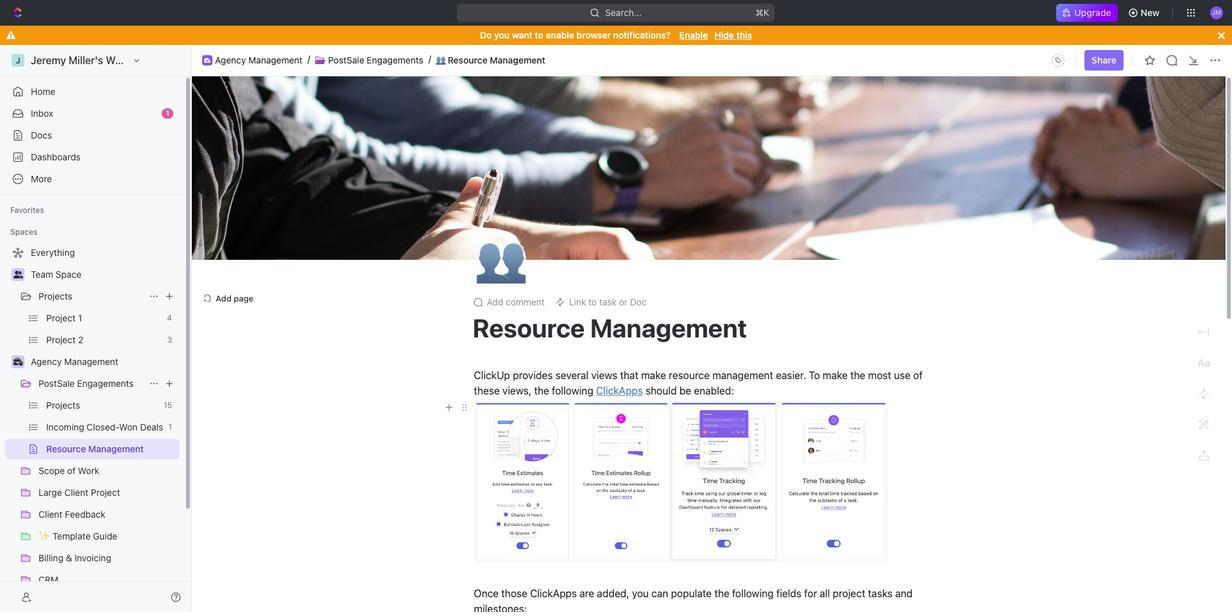 Task type: locate. For each thing, give the bounding box(es) containing it.
tree containing everything
[[5, 243, 180, 613]]

large client project
[[39, 487, 120, 498]]

resource
[[669, 370, 710, 382]]

client feedback
[[39, 509, 106, 520]]

2 vertical spatial the
[[715, 588, 730, 600]]

clickup
[[474, 370, 511, 382]]

engagements inside tree
[[77, 378, 134, 389]]

0 vertical spatial agency management
[[215, 54, 303, 65]]

client up the client feedback
[[64, 487, 88, 498]]

resource management
[[473, 313, 748, 343], [46, 444, 144, 455]]

docs
[[31, 130, 52, 141]]

1 vertical spatial clickapps
[[530, 588, 577, 600]]

projects up incoming
[[46, 400, 80, 411]]

1 make from the left
[[642, 370, 667, 382]]

fields
[[777, 588, 802, 600]]

1 vertical spatial projects
[[46, 400, 80, 411]]

everything
[[31, 247, 75, 258]]

0 vertical spatial postsale engagements link
[[328, 54, 424, 66]]

1 vertical spatial engagements
[[77, 378, 134, 389]]

1 horizontal spatial agency
[[215, 54, 246, 65]]

resource management up work
[[46, 444, 144, 455]]

the
[[851, 370, 866, 382], [535, 385, 550, 397], [715, 588, 730, 600]]

following inside clickup provides several views that make resource management easier. to make the most use of these views, the following
[[552, 385, 594, 397]]

add left comment
[[487, 297, 504, 308]]

0 horizontal spatial postsale engagements
[[39, 378, 134, 389]]

0 horizontal spatial make
[[642, 370, 667, 382]]

1 horizontal spatial 👥
[[476, 229, 527, 289]]

reposition
[[813, 239, 858, 250]]

miller's
[[69, 55, 103, 66]]

1 horizontal spatial resource management
[[473, 313, 748, 343]]

1 horizontal spatial add
[[487, 297, 504, 308]]

0 horizontal spatial add
[[216, 293, 232, 304]]

you left can
[[632, 588, 649, 600]]

project 2 link
[[46, 330, 162, 351]]

team
[[31, 269, 53, 280]]

the inside once those clickapps are added, you can populate the following fields for all project tasks and milestones:
[[715, 588, 730, 600]]

2 make from the left
[[823, 370, 848, 382]]

👥
[[436, 55, 446, 65], [476, 229, 527, 289]]

1 vertical spatial 1
[[78, 313, 82, 324]]

once
[[474, 588, 499, 600]]

client down large
[[39, 509, 63, 520]]

1 horizontal spatial of
[[914, 370, 923, 382]]

add
[[216, 293, 232, 304], [487, 297, 504, 308]]

for
[[805, 588, 818, 600]]

1 vertical spatial projects link
[[46, 396, 159, 416]]

👥 inside 👥 resource management
[[436, 55, 446, 65]]

1
[[166, 109, 170, 118], [78, 313, 82, 324], [169, 423, 172, 432]]

project
[[46, 313, 76, 324], [46, 335, 76, 345], [91, 487, 120, 498]]

project up project 2
[[46, 313, 76, 324]]

0 vertical spatial resource
[[448, 54, 488, 65]]

1 horizontal spatial you
[[632, 588, 649, 600]]

project 2
[[46, 335, 83, 345]]

agency management inside sidebar navigation
[[31, 356, 118, 367]]

resource management link
[[46, 439, 177, 460]]

0 horizontal spatial of
[[67, 466, 76, 476]]

project 1 link
[[46, 308, 162, 329]]

add page
[[216, 293, 254, 304]]

1 vertical spatial project
[[46, 335, 76, 345]]

of
[[914, 370, 923, 382], [67, 466, 76, 476]]

link to task or doc
[[569, 297, 647, 308]]

search...
[[606, 7, 642, 18]]

1 vertical spatial client
[[39, 509, 63, 520]]

clickapps
[[597, 385, 643, 397], [530, 588, 577, 600]]

resource down comment
[[473, 313, 585, 343]]

dropdown menu image
[[1049, 50, 1069, 71]]

management for agency management link to the right
[[249, 54, 303, 65]]

1 vertical spatial to
[[589, 297, 597, 308]]

0 vertical spatial projects
[[39, 291, 72, 302]]

1 horizontal spatial postsale
[[328, 54, 365, 65]]

✨
[[39, 531, 50, 542]]

0 horizontal spatial to
[[535, 30, 544, 40]]

link to task or doc button
[[550, 294, 652, 312]]

make
[[642, 370, 667, 382], [823, 370, 848, 382]]

and
[[896, 588, 913, 600]]

agency management
[[215, 54, 303, 65], [31, 356, 118, 367]]

1 horizontal spatial make
[[823, 370, 848, 382]]

2 vertical spatial resource
[[46, 444, 86, 455]]

projects for bottommost projects link
[[46, 400, 80, 411]]

1 horizontal spatial to
[[589, 297, 597, 308]]

2 horizontal spatial the
[[851, 370, 866, 382]]

0 vertical spatial agency
[[215, 54, 246, 65]]

1 vertical spatial the
[[535, 385, 550, 397]]

make right to
[[823, 370, 848, 382]]

resource down incoming
[[46, 444, 86, 455]]

add left page
[[216, 293, 232, 304]]

1 vertical spatial agency management link
[[31, 352, 177, 372]]

projects down team space
[[39, 291, 72, 302]]

project down scope of work link
[[91, 487, 120, 498]]

postsale
[[328, 54, 365, 65], [39, 378, 75, 389]]

0 horizontal spatial postsale engagements link
[[39, 374, 144, 394]]

of right use
[[914, 370, 923, 382]]

tasks
[[869, 588, 893, 600]]

business time image inside sidebar navigation
[[13, 358, 23, 366]]

to inside dropdown button
[[589, 297, 597, 308]]

0 horizontal spatial 👥
[[436, 55, 446, 65]]

resource inside sidebar navigation
[[46, 444, 86, 455]]

inbox
[[31, 108, 53, 119]]

0 horizontal spatial engagements
[[77, 378, 134, 389]]

resource management down task
[[473, 313, 748, 343]]

you right do
[[495, 30, 510, 40]]

team space
[[31, 269, 81, 280]]

to right want
[[535, 30, 544, 40]]

projects link down team space link
[[39, 286, 144, 307]]

0 vertical spatial the
[[851, 370, 866, 382]]

0 vertical spatial business time image
[[204, 58, 211, 63]]

1 vertical spatial agency
[[31, 356, 62, 367]]

the down provides
[[535, 385, 550, 397]]

agency
[[215, 54, 246, 65], [31, 356, 62, 367]]

project
[[833, 588, 866, 600]]

1 vertical spatial agency management
[[31, 356, 118, 367]]

👥 for 👥
[[476, 229, 527, 289]]

you inside once those clickapps are added, you can populate the following fields for all project tasks and milestones:
[[632, 588, 649, 600]]

0 vertical spatial project
[[46, 313, 76, 324]]

dashboards
[[31, 152, 81, 162]]

this
[[737, 30, 753, 40]]

1 horizontal spatial postsale engagements link
[[328, 54, 424, 66]]

tree inside sidebar navigation
[[5, 243, 180, 613]]

deals
[[140, 422, 163, 433]]

postsale engagements link
[[328, 54, 424, 66], [39, 374, 144, 394]]

0 horizontal spatial business time image
[[13, 358, 23, 366]]

0 vertical spatial clickapps
[[597, 385, 643, 397]]

1 horizontal spatial postsale engagements
[[328, 54, 424, 65]]

several
[[556, 370, 589, 382]]

1 horizontal spatial following
[[733, 588, 774, 600]]

do
[[480, 30, 492, 40]]

0 vertical spatial you
[[495, 30, 510, 40]]

1 vertical spatial of
[[67, 466, 76, 476]]

clickapps inside once those clickapps are added, you can populate the following fields for all project tasks and milestones:
[[530, 588, 577, 600]]

0 horizontal spatial clickapps
[[530, 588, 577, 600]]

1 horizontal spatial agency management link
[[215, 54, 303, 66]]

billing
[[39, 553, 63, 564]]

upgrade
[[1075, 7, 1112, 18]]

billing & invoicing link
[[39, 548, 177, 569]]

1 vertical spatial postsale
[[39, 378, 75, 389]]

tree
[[5, 243, 180, 613]]

management
[[249, 54, 303, 65], [490, 54, 546, 65], [591, 313, 748, 343], [64, 356, 118, 367], [88, 444, 144, 455]]

1 horizontal spatial business time image
[[204, 58, 211, 63]]

0 vertical spatial following
[[552, 385, 594, 397]]

0 vertical spatial postsale engagements
[[328, 54, 424, 65]]

business time image for agency management link to the right
[[204, 58, 211, 63]]

0 vertical spatial postsale
[[328, 54, 365, 65]]

project left 2
[[46, 335, 76, 345]]

1 vertical spatial business time image
[[13, 358, 23, 366]]

jeremy
[[31, 55, 66, 66]]

1 vertical spatial resource management
[[46, 444, 144, 455]]

of left work
[[67, 466, 76, 476]]

agency management for left agency management link
[[31, 356, 118, 367]]

0 horizontal spatial resource management
[[46, 444, 144, 455]]

1 vertical spatial you
[[632, 588, 649, 600]]

0 vertical spatial agency management link
[[215, 54, 303, 66]]

1 horizontal spatial client
[[64, 487, 88, 498]]

15
[[164, 401, 172, 410]]

the right the populate
[[715, 588, 730, 600]]

project for project 2
[[46, 335, 76, 345]]

0 horizontal spatial agency
[[31, 356, 62, 367]]

client
[[64, 487, 88, 498], [39, 509, 63, 520]]

1 horizontal spatial agency management
[[215, 54, 303, 65]]

large
[[39, 487, 62, 498]]

management for left agency management link
[[64, 356, 118, 367]]

0 horizontal spatial the
[[535, 385, 550, 397]]

added,
[[597, 588, 630, 600]]

to
[[535, 30, 544, 40], [589, 297, 597, 308]]

provides
[[513, 370, 553, 382]]

0 vertical spatial 1
[[166, 109, 170, 118]]

clickapps left the are at the left of the page
[[530, 588, 577, 600]]

clickup provides several views that make resource management easier. to make the most use of these views, the following
[[474, 370, 926, 397]]

following down several
[[552, 385, 594, 397]]

1 vertical spatial postsale engagements
[[39, 378, 134, 389]]

enable
[[680, 30, 709, 40]]

1 horizontal spatial clickapps
[[597, 385, 643, 397]]

0 horizontal spatial postsale
[[39, 378, 75, 389]]

reposition button
[[805, 235, 866, 255]]

to right the link
[[589, 297, 597, 308]]

make up should
[[642, 370, 667, 382]]

add for add page
[[216, 293, 232, 304]]

the left most
[[851, 370, 866, 382]]

1 horizontal spatial the
[[715, 588, 730, 600]]

1 horizontal spatial engagements
[[367, 54, 424, 65]]

0 vertical spatial of
[[914, 370, 923, 382]]

1 inside "link"
[[78, 313, 82, 324]]

2 vertical spatial 1
[[169, 423, 172, 432]]

agency inside tree
[[31, 356, 62, 367]]

business time image
[[204, 58, 211, 63], [13, 358, 23, 366]]

0 horizontal spatial following
[[552, 385, 594, 397]]

user group image
[[13, 271, 23, 279]]

scope
[[39, 466, 65, 476]]

0 vertical spatial 👥
[[436, 55, 446, 65]]

👥 resource management
[[436, 54, 546, 65]]

following left fields
[[733, 588, 774, 600]]

projects link up closed-
[[46, 396, 159, 416]]

upgrade link
[[1057, 4, 1118, 22]]

1 vertical spatial following
[[733, 588, 774, 600]]

project inside "link"
[[46, 313, 76, 324]]

1 vertical spatial 👥
[[476, 229, 527, 289]]

clickapps down that
[[597, 385, 643, 397]]

0 horizontal spatial agency management
[[31, 356, 118, 367]]

4
[[167, 313, 172, 323]]

resource down do
[[448, 54, 488, 65]]

0 horizontal spatial client
[[39, 509, 63, 520]]

do you want to enable browser notifications? enable hide this
[[480, 30, 753, 40]]



Task type: describe. For each thing, give the bounding box(es) containing it.
incoming closed-won deals link
[[46, 417, 163, 438]]

billing & invoicing
[[39, 553, 111, 564]]

jm
[[1213, 9, 1222, 16]]

client feedback link
[[39, 505, 177, 525]]

add comment
[[487, 297, 545, 308]]

all
[[820, 588, 831, 600]]

work
[[78, 466, 99, 476]]

&
[[66, 553, 72, 564]]

team space link
[[31, 265, 177, 285]]

management
[[713, 370, 774, 382]]

agency management for agency management link to the right
[[215, 54, 303, 65]]

of inside clickup provides several views that make resource management easier. to make the most use of these views, the following
[[914, 370, 923, 382]]

resource management inside sidebar navigation
[[46, 444, 144, 455]]

project for project 1
[[46, 313, 76, 324]]

enable
[[546, 30, 575, 40]]

hide
[[715, 30, 735, 40]]

scope of work link
[[39, 461, 177, 482]]

docs link
[[5, 125, 180, 146]]

0 vertical spatial engagements
[[367, 54, 424, 65]]

those
[[502, 588, 528, 600]]

invoicing
[[75, 553, 111, 564]]

following inside once those clickapps are added, you can populate the following fields for all project tasks and milestones:
[[733, 588, 774, 600]]

home link
[[5, 82, 180, 102]]

everything link
[[5, 243, 177, 263]]

populate
[[671, 588, 712, 600]]

postsale inside tree
[[39, 378, 75, 389]]

use
[[895, 370, 911, 382]]

dashboards link
[[5, 147, 180, 168]]

task
[[600, 297, 617, 308]]

2 vertical spatial project
[[91, 487, 120, 498]]

doc
[[631, 297, 647, 308]]

large client project link
[[39, 483, 177, 503]]

agency for left agency management link
[[31, 356, 62, 367]]

be
[[680, 385, 692, 397]]

crm link
[[39, 570, 177, 591]]

3
[[167, 335, 172, 345]]

page
[[234, 293, 254, 304]]

home
[[31, 86, 55, 97]]

incoming closed-won deals 1
[[46, 422, 172, 433]]

are
[[580, 588, 595, 600]]

1 vertical spatial postsale engagements link
[[39, 374, 144, 394]]

favorites
[[10, 205, 44, 215]]

crm
[[39, 575, 58, 586]]

enabled:
[[694, 385, 735, 397]]

once those clickapps are added, you can populate the following fields for all project tasks and milestones:
[[474, 588, 916, 613]]

most
[[869, 370, 892, 382]]

favorites button
[[5, 203, 49, 218]]

sidebar navigation
[[0, 45, 195, 613]]

business time image for left agency management link
[[13, 358, 23, 366]]

workspace
[[106, 55, 159, 66]]

should
[[646, 385, 677, 397]]

browser
[[577, 30, 611, 40]]

new
[[1142, 7, 1160, 18]]

new button
[[1124, 3, 1168, 23]]

clickapps should be enabled:
[[597, 385, 735, 397]]

0 vertical spatial resource management
[[473, 313, 748, 343]]

or
[[620, 297, 628, 308]]

views
[[592, 370, 618, 382]]

1 inside incoming closed-won deals 1
[[169, 423, 172, 432]]

0 horizontal spatial you
[[495, 30, 510, 40]]

management for resource management link
[[88, 444, 144, 455]]

0 vertical spatial projects link
[[39, 286, 144, 307]]

share
[[1092, 55, 1117, 66]]

comment
[[506, 297, 545, 308]]

agency for agency management link to the right
[[215, 54, 246, 65]]

0 horizontal spatial agency management link
[[31, 352, 177, 372]]

0 vertical spatial to
[[535, 30, 544, 40]]

more button
[[5, 169, 180, 189]]

easier.
[[776, 370, 807, 382]]

jeremy miller's workspace, , element
[[12, 54, 24, 67]]

project 1
[[46, 313, 82, 324]]

milestones:
[[474, 604, 527, 613]]

projects for the topmost projects link
[[39, 291, 72, 302]]

0 vertical spatial client
[[64, 487, 88, 498]]

more
[[31, 173, 52, 184]]

postsale engagements inside tree
[[39, 378, 134, 389]]

feedback
[[65, 509, 106, 520]]

j
[[16, 56, 20, 65]]

clickapps link
[[597, 385, 643, 397]]

1 vertical spatial resource
[[473, 313, 585, 343]]

add for add comment
[[487, 297, 504, 308]]

👥 for 👥 resource management
[[436, 55, 446, 65]]

space
[[56, 269, 81, 280]]

views,
[[503, 385, 532, 397]]

spaces
[[10, 227, 37, 237]]

that
[[621, 370, 639, 382]]

2
[[78, 335, 83, 345]]

✨ template guide link
[[39, 527, 177, 547]]

scope of work
[[39, 466, 99, 476]]

✨ template guide
[[39, 531, 117, 542]]

of inside scope of work link
[[67, 466, 76, 476]]

notifications?
[[614, 30, 671, 40]]

to
[[809, 370, 821, 382]]

guide
[[93, 531, 117, 542]]

incoming
[[46, 422, 84, 433]]

want
[[512, 30, 533, 40]]

template
[[53, 531, 91, 542]]

these
[[474, 385, 500, 397]]



Task type: vqa. For each thing, say whether or not it's contained in the screenshot.
ai button at the top right of the page
no



